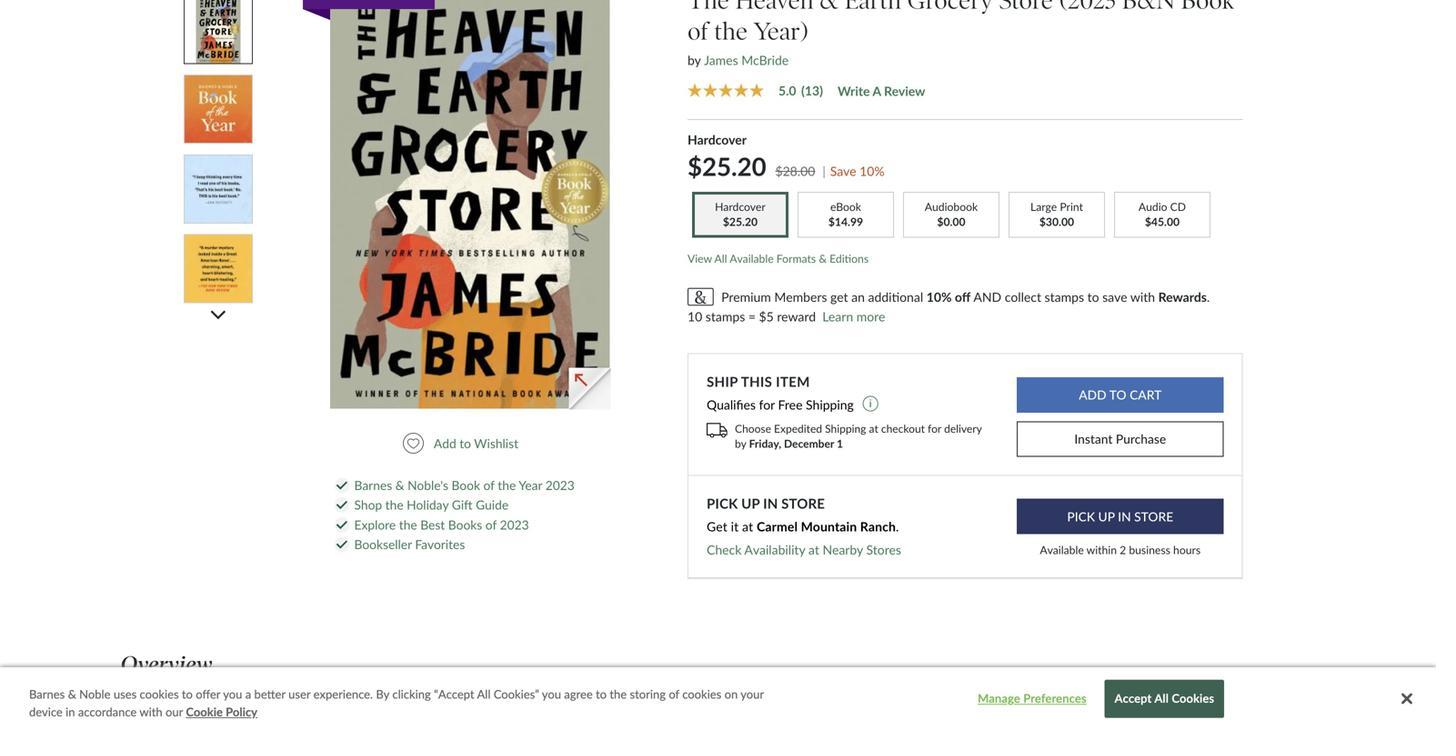 Task type: describe. For each thing, give the bounding box(es) containing it.
1 vertical spatial bookseller
[[293, 713, 376, 730]]

alternative view 3 of the heaven & earth grocery store (2023 b&n book of the year) image
[[185, 155, 252, 223]]

uses
[[114, 687, 137, 702]]

shipping inside choose expedited shipping at checkout for delivery by
[[825, 422, 866, 435]]

of down "guide"
[[486, 518, 497, 533]]

cookies
[[1172, 692, 1215, 706]]

choose
[[735, 422, 771, 435]]

ship this item qualifies for free shipping
[[707, 374, 857, 412]]

notes from your bookseller
[[155, 713, 376, 730]]

availability
[[745, 542, 805, 558]]

with inside premium members get an additional 10% off and collect stamps to save with rewards . 10 stamps = $5 reward learn more
[[1131, 289, 1155, 305]]

save
[[1103, 289, 1128, 305]]

2 vertical spatial at
[[809, 542, 820, 558]]

2 you from the left
[[542, 687, 561, 702]]

accept
[[1115, 692, 1152, 706]]

business hours
[[1129, 544, 1201, 557]]

at inside choose expedited shipping at checkout for delivery by
[[869, 422, 879, 435]]

of inside the heaven & earth grocery store (2023 b&n book of the year) by james mcbride
[[688, 16, 708, 46]]

0 vertical spatial bookseller
[[354, 537, 412, 552]]

choose expedited shipping at checkout for delivery by
[[735, 422, 982, 450]]

instant
[[1075, 432, 1113, 447]]

get
[[831, 289, 848, 305]]

accordance
[[78, 705, 137, 720]]

of up "guide"
[[483, 478, 495, 493]]

check image for shop the holiday gift guide
[[336, 501, 347, 510]]

storing
[[630, 687, 666, 702]]

with inside barnes & noble uses cookies to offer you a better user experience. by clicking "accept all cookies" you agree to the storing of cookies on your device in accordance with our
[[140, 705, 162, 720]]

& inside the heaven & earth grocery store (2023 b&n book of the year) by james mcbride
[[820, 0, 839, 15]]

the heaven & earth grocery store (2023 b&n book of the year) by james mcbride
[[688, 0, 1234, 68]]

instant purchase
[[1075, 432, 1166, 447]]

up
[[742, 495, 760, 512]]

bookseller favorites
[[354, 537, 465, 552]]

for inside choose expedited shipping at checkout for delivery by
[[928, 422, 942, 435]]

1 vertical spatial stamps
[[706, 309, 745, 324]]

cookies"
[[494, 687, 539, 702]]

the inside barnes & noble uses cookies to offer you a better user experience. by clicking "accept all cookies" you agree to the storing of cookies on your device in accordance with our
[[610, 687, 627, 702]]

learn more link
[[823, 307, 885, 327]]

alternative view 2 of the heaven & earth grocery store (2023 b&n book of the year) image
[[185, 76, 252, 143]]

year)
[[754, 16, 809, 46]]

check
[[707, 542, 742, 558]]

b&n
[[1122, 0, 1175, 15]]

carmel
[[757, 519, 798, 535]]

it
[[731, 519, 739, 535]]

by inside the heaven & earth grocery store (2023 b&n book of the year) by james mcbride
[[688, 53, 701, 68]]

review
[[884, 83, 926, 99]]

$25.20
[[688, 151, 767, 181]]

ship
[[707, 374, 738, 390]]

1 vertical spatial 2023
[[500, 518, 529, 533]]

user
[[288, 687, 311, 702]]

nearby stores
[[823, 542, 901, 558]]

year
[[519, 478, 542, 493]]

. inside pick up in store get it at carmel mountain ranch . check availability at nearby stores
[[896, 519, 899, 535]]

excerpt image
[[569, 368, 611, 410]]

favorites
[[415, 537, 465, 552]]

in
[[66, 705, 75, 720]]

store
[[782, 495, 825, 512]]

book inside the heaven & earth grocery store (2023 b&n book of the year) by james mcbride
[[1181, 0, 1234, 15]]

holiday
[[407, 498, 449, 513]]

preferences
[[1024, 692, 1087, 706]]

0 horizontal spatial book
[[452, 478, 480, 493]]

check image
[[336, 481, 347, 490]]

barnes for barnes & noble uses cookies to offer you a better user experience. by clicking "accept all cookies" you agree to the storing of cookies on your device in accordance with our
[[29, 687, 65, 702]]

wishlist
[[474, 436, 519, 451]]

within
[[1087, 544, 1117, 557]]

audiobook
[[925, 200, 978, 213]]

$45.00
[[1145, 215, 1180, 228]]

explore
[[354, 518, 396, 533]]

shop the holiday gift guide
[[354, 498, 509, 513]]

cd
[[1170, 200, 1186, 213]]

10
[[688, 309, 702, 324]]

accept all cookies
[[1115, 692, 1215, 706]]

by inside choose expedited shipping at checkout for delivery by
[[735, 437, 746, 450]]

heaven
[[736, 0, 814, 15]]

0 vertical spatial stamps
[[1045, 289, 1084, 305]]

and
[[974, 289, 1002, 305]]

free
[[778, 397, 803, 412]]

cookie policy link
[[186, 704, 257, 721]]

instant purchase button
[[1017, 422, 1224, 457]]

& left editions
[[819, 252, 827, 265]]

. inside premium members get an additional 10% off and collect stamps to save with rewards . 10 stamps = $5 reward learn more
[[1207, 289, 1210, 305]]

all for view
[[715, 252, 727, 265]]

view
[[688, 252, 712, 265]]

on
[[725, 687, 738, 702]]

large
[[1031, 200, 1057, 213]]

check image for bookseller favorites
[[336, 541, 347, 549]]

better
[[254, 687, 285, 702]]

overview
[[121, 651, 213, 678]]

write a review button
[[838, 83, 926, 99]]

pick
[[707, 495, 738, 512]]

$30.00
[[1040, 215, 1074, 228]]

learn
[[823, 309, 853, 324]]

ebook $14.99
[[829, 200, 863, 228]]

premium
[[722, 289, 771, 305]]

additional
[[868, 289, 923, 305]]

shop
[[354, 498, 382, 513]]

the left year
[[498, 478, 516, 493]]

members
[[775, 289, 827, 305]]

premium members get an additional 10% off and collect stamps to save with rewards . 10 stamps = $5 reward learn more
[[688, 289, 1210, 324]]

2
[[1120, 544, 1126, 557]]

a inside barnes & noble uses cookies to offer you a better user experience. by clicking "accept all cookies" you agree to the storing of cookies on your device in accordance with our
[[245, 687, 251, 702]]

the up bookseller favorites
[[399, 518, 417, 533]]

privacy alert dialog
[[0, 668, 1436, 730]]

cookie
[[186, 705, 223, 720]]

audiobook $0.00
[[925, 200, 978, 228]]

james mcbride link
[[704, 53, 789, 68]]

offer
[[196, 687, 220, 702]]

to left offer
[[182, 687, 193, 702]]



Task type: locate. For each thing, give the bounding box(es) containing it.
with right save
[[1131, 289, 1155, 305]]

alternative view 1 of the heaven & earth grocery store (2023 b&n book of the year) image
[[196, 0, 241, 63]]

best
[[420, 518, 445, 533]]

you up policy
[[223, 687, 242, 702]]

$28.00
[[775, 163, 815, 179]]

hardcover
[[688, 132, 747, 147]]

0 vertical spatial a
[[873, 83, 881, 99]]

0 vertical spatial at
[[869, 422, 879, 435]]

1 vertical spatial by
[[735, 437, 746, 450]]

all right accept
[[1155, 692, 1169, 706]]

collect
[[1005, 289, 1042, 305]]

0 horizontal spatial all
[[477, 687, 491, 702]]

0 vertical spatial book
[[1181, 0, 1234, 15]]

1 vertical spatial shipping
[[825, 422, 866, 435]]

accept all cookies button
[[1105, 680, 1225, 718]]

1 horizontal spatial by
[[735, 437, 746, 450]]

friday,
[[749, 437, 781, 450]]

0 horizontal spatial .
[[896, 519, 899, 535]]

all for accept
[[1155, 692, 1169, 706]]

shipping
[[806, 397, 854, 412], [825, 422, 866, 435]]

cookies up our
[[140, 687, 179, 702]]

by
[[376, 687, 389, 702]]

save 10%
[[830, 163, 885, 179]]

for left free
[[759, 397, 775, 412]]

store
[[999, 0, 1053, 15]]

0 horizontal spatial barnes
[[29, 687, 65, 702]]

0 vertical spatial available
[[730, 252, 774, 265]]

1 horizontal spatial cookies
[[682, 687, 722, 702]]

None submit
[[1017, 377, 1224, 413], [1017, 499, 1224, 535], [1017, 377, 1224, 413], [1017, 499, 1224, 535]]

1 vertical spatial check image
[[336, 521, 347, 529]]

2023 right year
[[546, 478, 575, 493]]

0 horizontal spatial a
[[245, 687, 251, 702]]

2023 down "guide"
[[500, 518, 529, 533]]

the left storing
[[610, 687, 627, 702]]

cookies left on
[[682, 687, 722, 702]]

the up james
[[714, 16, 748, 46]]

formats
[[777, 252, 816, 265]]

for inside ship this item qualifies for free shipping
[[759, 397, 775, 412]]

1
[[837, 437, 843, 450]]

available left within
[[1040, 544, 1084, 557]]

1 cookies from the left
[[140, 687, 179, 702]]

stamps right collect
[[1045, 289, 1084, 305]]

ebook
[[830, 200, 861, 213]]

cookie policy
[[186, 705, 257, 720]]

at down mountain at the right bottom of page
[[809, 542, 820, 558]]

to right add at bottom left
[[460, 436, 471, 451]]

our
[[166, 705, 183, 720]]

get
[[707, 519, 728, 535]]

0 horizontal spatial you
[[223, 687, 242, 702]]

1 vertical spatial .
[[896, 519, 899, 535]]

an
[[852, 289, 865, 305]]

3 check image from the top
[[336, 541, 347, 549]]

1 horizontal spatial a
[[873, 83, 881, 99]]

1 horizontal spatial at
[[809, 542, 820, 558]]

off
[[955, 289, 971, 305]]

agree
[[564, 687, 593, 702]]

0 horizontal spatial 2023
[[500, 518, 529, 533]]

book
[[1181, 0, 1234, 15], [452, 478, 480, 493]]

audio cd $45.00
[[1139, 200, 1186, 228]]

books
[[448, 518, 482, 533]]

2 horizontal spatial all
[[1155, 692, 1169, 706]]

by down the choose
[[735, 437, 746, 450]]

0 vertical spatial shipping
[[806, 397, 854, 412]]

at
[[869, 422, 879, 435], [742, 519, 753, 535], [809, 542, 820, 558]]

1 horizontal spatial with
[[1131, 289, 1155, 305]]

2 horizontal spatial at
[[869, 422, 879, 435]]

2 check image from the top
[[336, 521, 347, 529]]

& left noble's
[[395, 478, 404, 493]]

$25.20 $28.00
[[688, 151, 815, 181]]

1 vertical spatial at
[[742, 519, 753, 535]]

1 horizontal spatial barnes
[[354, 478, 392, 493]]

rewards
[[1159, 289, 1207, 305]]

audio
[[1139, 200, 1168, 213]]

a right write
[[873, 83, 881, 99]]

a up policy
[[245, 687, 251, 702]]

2 cookies from the left
[[682, 687, 722, 702]]

0 horizontal spatial cookies
[[140, 687, 179, 702]]

to left save
[[1088, 289, 1099, 305]]

of inside barnes & noble uses cookies to offer you a better user experience. by clicking "accept all cookies" you agree to the storing of cookies on your device in accordance with our
[[669, 687, 679, 702]]

2023
[[546, 478, 575, 493], [500, 518, 529, 533]]

december
[[784, 437, 834, 450]]

0 vertical spatial with
[[1131, 289, 1155, 305]]

0 vertical spatial .
[[1207, 289, 1210, 305]]

mountain
[[801, 519, 857, 535]]

& up in
[[68, 687, 76, 702]]

list box
[[183, 0, 254, 633]]

0 horizontal spatial with
[[140, 705, 162, 720]]

bookseller favorites link
[[354, 537, 465, 552]]

barnes & noble's book of the year 2023
[[354, 478, 575, 493]]

checkout
[[881, 422, 925, 435]]

your
[[250, 713, 287, 730]]

clicking
[[392, 687, 431, 702]]

=
[[749, 309, 756, 324]]

1 horizontal spatial stamps
[[1045, 289, 1084, 305]]

of right storing
[[669, 687, 679, 702]]

a
[[873, 83, 881, 99], [245, 687, 251, 702]]

grocery
[[908, 0, 993, 15]]

1 horizontal spatial book
[[1181, 0, 1234, 15]]

write a review
[[838, 83, 926, 99]]

all inside button
[[1155, 692, 1169, 706]]

add to wishlist
[[434, 436, 519, 451]]

the heaven & earth grocery store (2023 b&n book of the year) image
[[330, 0, 610, 409]]

(13)
[[801, 83, 823, 98]]

1 vertical spatial with
[[140, 705, 162, 720]]

10%
[[927, 289, 952, 305]]

5.0
[[779, 83, 796, 98]]

0 horizontal spatial at
[[742, 519, 753, 535]]

0 vertical spatial for
[[759, 397, 775, 412]]

0 vertical spatial check image
[[336, 501, 347, 510]]

barnes up 'shop'
[[354, 478, 392, 493]]

0 vertical spatial barnes
[[354, 478, 392, 493]]

noble's
[[408, 478, 448, 493]]

1 horizontal spatial all
[[715, 252, 727, 265]]

.
[[1207, 289, 1210, 305], [896, 519, 899, 535]]

0 vertical spatial 2023
[[546, 478, 575, 493]]

1 horizontal spatial available
[[1040, 544, 1084, 557]]

view all available formats & editions link
[[688, 252, 869, 265]]

shipping right free
[[806, 397, 854, 412]]

all right '"accept'
[[477, 687, 491, 702]]

explore the best books of 2023
[[354, 518, 529, 533]]

barnes inside barnes & noble uses cookies to offer you a better user experience. by clicking "accept all cookies" you agree to the storing of cookies on your device in accordance with our
[[29, 687, 65, 702]]

large print $30.00
[[1031, 200, 1083, 228]]

barnes inside barnes & noble's book of the year 2023 link
[[354, 478, 392, 493]]

mcbride
[[742, 53, 789, 68]]

1 horizontal spatial for
[[928, 422, 942, 435]]

& left earth on the top right of page
[[820, 0, 839, 15]]

alternative view 4 of the heaven & earth grocery store (2023 b&n book of the year) image
[[185, 235, 252, 303]]

for left delivery
[[928, 422, 942, 435]]

all
[[715, 252, 727, 265], [477, 687, 491, 702], [1155, 692, 1169, 706]]

write
[[838, 83, 870, 99]]

stamps
[[1045, 289, 1084, 305], [706, 309, 745, 324]]

of down the
[[688, 16, 708, 46]]

check image for explore the best books of 2023
[[336, 521, 347, 529]]

barnes
[[354, 478, 392, 493], [29, 687, 65, 702]]

$0.00
[[937, 215, 966, 228]]

2 vertical spatial check image
[[336, 541, 347, 549]]

stamps left =
[[706, 309, 745, 324]]

0 horizontal spatial for
[[759, 397, 775, 412]]

to inside premium members get an additional 10% off and collect stamps to save with rewards . 10 stamps = $5 reward learn more
[[1088, 289, 1099, 305]]

at right it
[[742, 519, 753, 535]]

1 vertical spatial available
[[1040, 544, 1084, 557]]

book up the gift
[[452, 478, 480, 493]]

check image
[[336, 501, 347, 510], [336, 521, 347, 529], [336, 541, 347, 549]]

ranch
[[860, 519, 896, 535]]

notes
[[155, 713, 200, 730]]

you left agree
[[542, 687, 561, 702]]

at left checkout
[[869, 422, 879, 435]]

barnes up the device
[[29, 687, 65, 702]]

the inside the heaven & earth grocery store (2023 b&n book of the year) by james mcbride
[[714, 16, 748, 46]]

1 check image from the top
[[336, 501, 347, 510]]

barnes for barnes & noble's book of the year 2023
[[354, 478, 392, 493]]

1 horizontal spatial .
[[1207, 289, 1210, 305]]

item
[[776, 374, 810, 390]]

from
[[205, 713, 245, 730]]

1 horizontal spatial you
[[542, 687, 561, 702]]

for
[[759, 397, 775, 412], [928, 422, 942, 435]]

by left james
[[688, 53, 701, 68]]

1 vertical spatial for
[[928, 422, 942, 435]]

to right agree
[[596, 687, 607, 702]]

friday, december 1
[[749, 437, 843, 450]]

"accept
[[434, 687, 474, 702]]

& inside barnes & noble uses cookies to offer you a better user experience. by clicking "accept all cookies" you agree to the storing of cookies on your device in accordance with our
[[68, 687, 76, 702]]

all inside barnes & noble uses cookies to offer you a better user experience. by clicking "accept all cookies" you agree to the storing of cookies on your device in accordance with our
[[477, 687, 491, 702]]

0 horizontal spatial available
[[730, 252, 774, 265]]

in
[[763, 495, 778, 512]]

the right 'shop'
[[385, 498, 404, 513]]

1 horizontal spatial 2023
[[546, 478, 575, 493]]

with left our
[[140, 705, 162, 720]]

available up premium
[[730, 252, 774, 265]]

more
[[857, 309, 885, 324]]

book right b&n
[[1181, 0, 1234, 15]]

1 you from the left
[[223, 687, 242, 702]]

purchase
[[1116, 432, 1166, 447]]

reward
[[777, 309, 816, 324]]

$5
[[759, 309, 774, 324]]

add to wishlist link
[[403, 434, 527, 454]]

bookseller down experience.
[[293, 713, 376, 730]]

1 vertical spatial book
[[452, 478, 480, 493]]

policy
[[226, 705, 257, 720]]

experience.
[[314, 687, 373, 702]]

0 vertical spatial by
[[688, 53, 701, 68]]

bookseller down explore
[[354, 537, 412, 552]]

james
[[704, 53, 738, 68]]

check availability at nearby stores link
[[707, 542, 901, 558]]

the
[[688, 0, 729, 15]]

all right view
[[715, 252, 727, 265]]

1 vertical spatial barnes
[[29, 687, 65, 702]]

1 vertical spatial a
[[245, 687, 251, 702]]

to
[[1088, 289, 1099, 305], [460, 436, 471, 451], [182, 687, 193, 702], [596, 687, 607, 702]]

shipping inside ship this item qualifies for free shipping
[[806, 397, 854, 412]]

0 horizontal spatial by
[[688, 53, 701, 68]]

option
[[183, 313, 254, 384]]

0 horizontal spatial stamps
[[706, 309, 745, 324]]

shipping up 1
[[825, 422, 866, 435]]



Task type: vqa. For each thing, say whether or not it's contained in the screenshot.
records, on the bottom left of page
no



